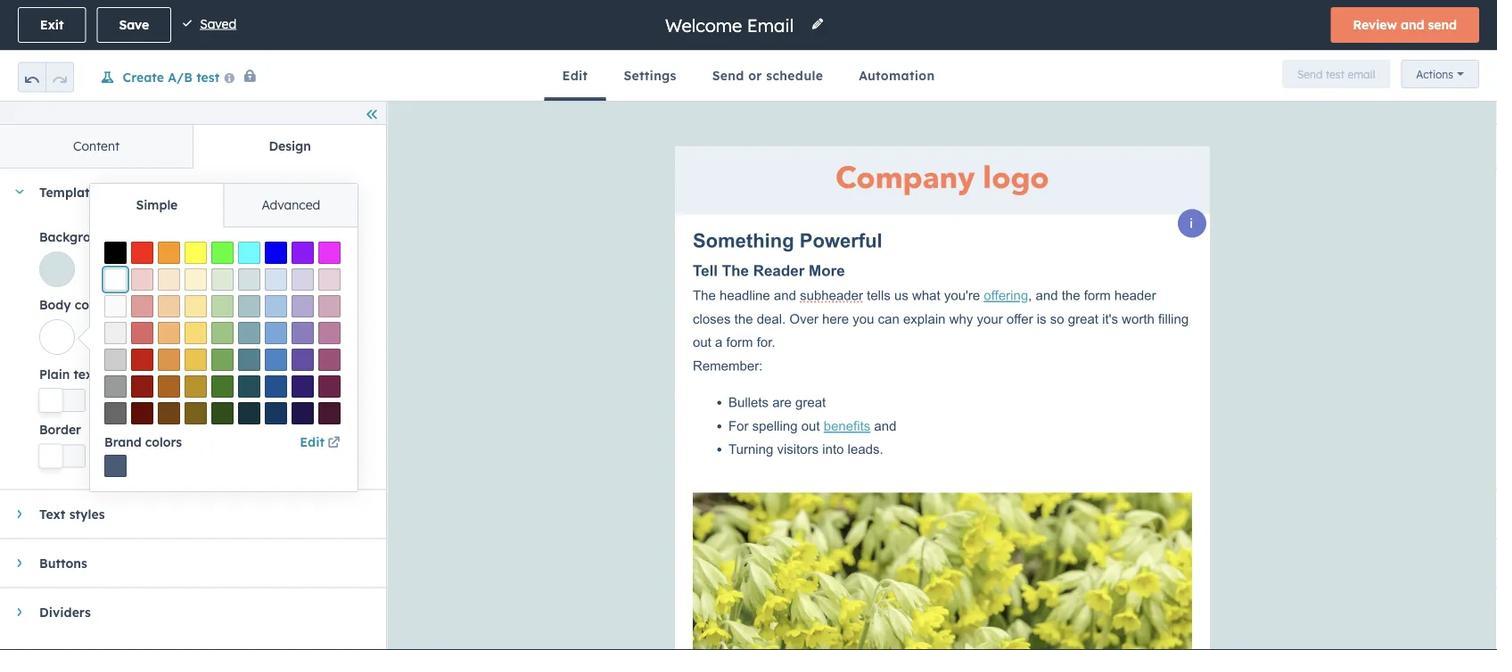 Task type: locate. For each thing, give the bounding box(es) containing it.
plain text full width
[[39, 366, 159, 382]]

automation link
[[841, 51, 953, 101]]

buttons
[[39, 555, 87, 571]]

background up select
[[218, 229, 293, 245]]

edit link left settings at the top left of the page
[[544, 51, 606, 101]]

#ead1dc, 100 opacity image
[[318, 268, 341, 291]]

0 horizontal spatial edit
[[300, 434, 325, 450]]

edit left link opens in a new window image
[[300, 434, 325, 450]]

test inside button
[[1326, 67, 1345, 81]]

tab list containing simple
[[90, 184, 358, 227]]

content
[[73, 138, 120, 154]]

#f6b26b, 100 opacity image
[[158, 322, 180, 344]]

caret image left template
[[14, 189, 25, 194]]

tab panel
[[90, 227, 358, 491]]

#b6d7a8, 100 opacity image
[[211, 295, 234, 317]]

#b4a7d6, 100 opacity image
[[292, 295, 314, 317]]

brand
[[104, 434, 142, 450]]

0 horizontal spatial background
[[39, 229, 114, 245]]

or
[[748, 68, 762, 83]]

#783f04, 100 opacity image
[[158, 402, 180, 424]]

1 vertical spatial caret image
[[17, 607, 22, 617]]

caret image inside the buttons dropdown button
[[17, 558, 22, 568]]

caret image inside the template 'dropdown button'
[[14, 189, 25, 194]]

test
[[1326, 67, 1345, 81], [196, 69, 220, 85]]

create a/b test
[[123, 69, 220, 85]]

#9a00ff, 100 opacity image
[[292, 242, 314, 264]]

color right body on the top of page
[[75, 297, 106, 313]]

save button
[[97, 7, 171, 43]]

send left email
[[1297, 67, 1323, 81]]

group
[[18, 51, 74, 101]]

navigation
[[0, 124, 386, 169]]

email
[[1348, 67, 1375, 81]]

1 vertical spatial caret image
[[17, 509, 22, 519]]

#20124d, 100 opacity image
[[292, 402, 314, 424]]

send left or
[[712, 68, 744, 83]]

#b45f06, 100 opacity image
[[158, 375, 180, 398]]

tab list
[[90, 184, 358, 227]]

#073763, 100 opacity image
[[265, 402, 287, 424]]

send or schedule
[[712, 68, 823, 83]]

simple
[[136, 197, 178, 213]]

#ffff04, 100 opacity image
[[185, 242, 207, 264]]

0 horizontal spatial send
[[712, 68, 744, 83]]

edit inside tab panel
[[300, 434, 325, 450]]

0 vertical spatial caret image
[[14, 189, 25, 194]]

1 vertical spatial pattern
[[276, 259, 314, 272]]

2 background from the left
[[218, 229, 293, 245]]

create a/b test button
[[85, 65, 258, 89], [100, 69, 220, 85]]

send test email button
[[1282, 60, 1391, 88]]

#ea9999, 100 opacity image
[[131, 295, 153, 317]]

#674ea7, 100 opacity image
[[292, 349, 314, 371]]

1 background from the left
[[39, 229, 114, 245]]

#d9d2e9, 100 opacity image
[[292, 268, 314, 291]]

caret image left dividers
[[17, 607, 22, 617]]

#c27ba0, 100 opacity image
[[318, 322, 341, 344]]

1 horizontal spatial edit link
[[544, 51, 606, 101]]

#0600ff, 100 opacity image
[[265, 242, 287, 264]]

send test email
[[1297, 67, 1375, 81]]

edit
[[562, 68, 588, 83], [300, 434, 325, 450]]

link opens in a new window image
[[328, 437, 340, 450]]

0 horizontal spatial color
[[75, 297, 106, 313]]

#999999, 100 opacity image
[[104, 375, 127, 398]]

#ffe599, 100 opacity image
[[185, 295, 207, 317]]

#fafafa, 100 opacity image
[[104, 295, 127, 317]]

#3d85c6, 100 opacity image
[[265, 349, 287, 371]]

#d9ead3, 100 opacity image
[[211, 268, 234, 291]]

color inside button
[[118, 229, 148, 245]]

edit left settings at the top left of the page
[[562, 68, 588, 83]]

0 horizontal spatial test
[[196, 69, 220, 85]]

caret image inside dividers "dropdown button"
[[17, 607, 22, 617]]

#fff2cc, 100 opacity image
[[185, 268, 207, 291]]

color
[[118, 229, 148, 245], [75, 297, 106, 313]]

color left #ff9902, 100 opacity image
[[118, 229, 148, 245]]

body color
[[39, 297, 106, 313]]

plain
[[39, 366, 70, 382]]

1 horizontal spatial color
[[118, 229, 148, 245]]

edit link down #4c1130, 100 opacity icon
[[300, 432, 343, 453]]

pattern
[[296, 229, 342, 245], [276, 259, 314, 272]]

#0c343d, 100 opacity image
[[238, 402, 260, 424]]

caret image left buttons
[[17, 558, 22, 568]]

#ff9902, 100 opacity image
[[158, 242, 180, 264]]

caret image
[[14, 189, 25, 194], [17, 509, 22, 519]]

#37761d, 100 opacity image
[[211, 375, 234, 398]]

0 vertical spatial edit
[[562, 68, 588, 83]]

caret image
[[17, 558, 22, 568], [17, 607, 22, 617]]

#9fc5e8, 100 opacity image
[[265, 295, 287, 317]]

#ffd966, 100 opacity image
[[185, 322, 207, 344]]

plain text full width element
[[39, 388, 86, 412]]

advanced link
[[224, 184, 358, 227]]

#00ffff, 100 opacity image
[[238, 242, 260, 264]]

border button
[[39, 412, 368, 468]]

simple link
[[90, 184, 224, 227]]

#f4cccc, 100 opacity image
[[131, 268, 153, 291]]

exit button
[[18, 7, 86, 43]]

0 horizontal spatial edit link
[[300, 432, 343, 453]]

background down template
[[39, 229, 114, 245]]

send inside button
[[1297, 67, 1323, 81]]

text styles button
[[0, 490, 368, 538]]

#ff0201, 100 opacity image
[[131, 242, 153, 264]]

#00ff03, 100 opacity image
[[211, 242, 234, 264]]

#8e7cc3, 100 opacity image
[[292, 322, 314, 344]]

#93c47d, 100 opacity image
[[211, 322, 234, 344]]

create
[[123, 69, 164, 85]]

#ffffff, 100 opacity image
[[104, 268, 127, 291]]

schedule
[[766, 68, 823, 83]]

actions button
[[1401, 60, 1479, 88]]

color inside button
[[75, 297, 106, 313]]

caret image left text
[[17, 509, 22, 519]]

#f1c233, 100 opacity image
[[185, 349, 207, 371]]

pattern inside the 'select a pattern' button
[[276, 259, 314, 272]]

caret image for buttons
[[17, 558, 22, 568]]

0 vertical spatial edit link
[[544, 51, 606, 101]]

test right the a/b
[[196, 69, 220, 85]]

test left email
[[1326, 67, 1345, 81]]

a/b
[[168, 69, 192, 85]]

1 horizontal spatial background
[[218, 229, 293, 245]]

edit link
[[544, 51, 606, 101], [300, 432, 343, 453]]

0 vertical spatial caret image
[[17, 558, 22, 568]]

design
[[269, 138, 311, 154]]

background color button
[[39, 219, 189, 287]]

caret image for text styles
[[17, 509, 22, 519]]

caret image inside the text styles dropdown button
[[17, 509, 22, 519]]

1 vertical spatial color
[[75, 297, 106, 313]]

automation
[[859, 68, 935, 83]]

background inside button
[[39, 229, 114, 245]]

None field
[[663, 13, 800, 37]]

#7f6001, 100 opacity image
[[185, 402, 207, 424]]

#425b76, 100 opacity image
[[104, 455, 127, 477]]

#990100, 100 opacity image
[[131, 375, 153, 398]]

send
[[1297, 67, 1323, 81], [712, 68, 744, 83]]

send
[[1428, 17, 1457, 33]]

1 horizontal spatial test
[[1326, 67, 1345, 81]]

2 caret image from the top
[[17, 607, 22, 617]]

select a pattern
[[233, 259, 314, 272]]

background for background pattern
[[218, 229, 293, 245]]

save
[[119, 17, 149, 33]]

background
[[39, 229, 114, 245], [218, 229, 293, 245]]

1 horizontal spatial send
[[1297, 67, 1323, 81]]

#ff00ff, 100 opacity image
[[318, 242, 341, 264]]

1 vertical spatial edit
[[300, 434, 325, 450]]

1 caret image from the top
[[17, 558, 22, 568]]

color for body color
[[75, 297, 106, 313]]

caret image for template
[[14, 189, 25, 194]]

send or schedule link
[[694, 51, 841, 101]]

a
[[267, 259, 273, 272]]

width
[[124, 366, 159, 382]]

0 vertical spatial color
[[118, 229, 148, 245]]



Task type: vqa. For each thing, say whether or not it's contained in the screenshot.
caret "Image" within Template dropdown button
yes



Task type: describe. For each thing, give the bounding box(es) containing it.
#134f5c, 100 opacity image
[[238, 375, 260, 398]]

body color button
[[39, 287, 189, 355]]

background color
[[39, 229, 148, 245]]

#351c75, 100 opacity image
[[292, 375, 314, 398]]

#660000, 100 opacity image
[[131, 402, 153, 424]]

#f9cb9c, 100 opacity image
[[158, 295, 180, 317]]

send for send test email
[[1297, 67, 1323, 81]]

#4c1130, 100 opacity image
[[318, 402, 341, 424]]

navigation containing content
[[0, 124, 386, 169]]

exit
[[40, 17, 64, 33]]

settings link
[[606, 51, 694, 101]]

#69a84f, 100 opacity image
[[211, 349, 234, 371]]

#cccccc, 100 opacity image
[[104, 349, 127, 371]]

#cfe2f3, 100 opacity image
[[265, 268, 287, 291]]

#45818e, 100 opacity image
[[238, 349, 260, 371]]

#6fa8dc, 100 opacity image
[[265, 322, 287, 344]]

select
[[233, 259, 264, 272]]

background for background color
[[39, 229, 114, 245]]

brand colors
[[104, 434, 182, 450]]

review and send
[[1353, 17, 1457, 33]]

border
[[39, 422, 81, 437]]

tab panel containing brand colors
[[90, 227, 358, 491]]

#eeeeee, 100 opacity image
[[104, 322, 127, 344]]

settings
[[624, 68, 677, 83]]

body
[[39, 297, 71, 313]]

#d0e0e3, 100 opacity image
[[238, 268, 260, 291]]

0 vertical spatial pattern
[[296, 229, 342, 245]]

text styles
[[39, 506, 105, 522]]

#bf9002, 100 opacity image
[[185, 375, 207, 398]]

text
[[73, 366, 98, 382]]

styles
[[69, 506, 105, 522]]

1 horizontal spatial edit
[[562, 68, 588, 83]]

#cc0201, 100 opacity image
[[131, 349, 153, 371]]

#274e13, 100 opacity image
[[211, 402, 234, 424]]

1 vertical spatial edit link
[[300, 432, 343, 453]]

#666666, 100 opacity image
[[104, 402, 127, 424]]

text
[[39, 506, 65, 522]]

advanced
[[262, 197, 320, 213]]

#e06666, 100 opacity image
[[131, 322, 153, 344]]

dividers
[[39, 604, 91, 620]]

plain text full width button
[[39, 355, 368, 412]]

design button
[[193, 125, 386, 168]]

content button
[[0, 125, 193, 168]]

#fce5cd, 100 opacity image
[[158, 268, 180, 291]]

colors
[[145, 434, 182, 450]]

saved
[[200, 16, 236, 31]]

background pattern
[[218, 229, 342, 245]]

review
[[1353, 17, 1397, 33]]

#d5a6bd, 100 opacity image
[[318, 295, 341, 317]]

full
[[101, 366, 121, 382]]

and
[[1401, 17, 1424, 33]]

#0c5394, 100 opacity image
[[265, 375, 287, 398]]

#a64d79, 100 opacity image
[[318, 349, 341, 371]]

buttons button
[[0, 539, 368, 587]]

#000000, 100 opacity image
[[104, 242, 127, 264]]

template button
[[0, 168, 368, 216]]

#741b47, 100 opacity image
[[318, 375, 341, 398]]

color for background color
[[118, 229, 148, 245]]

select a pattern button
[[218, 251, 329, 280]]

link opens in a new window image
[[328, 437, 340, 450]]

dividers button
[[0, 588, 368, 636]]

review and send button
[[1331, 7, 1479, 43]]

#a2c4c9, 100 opacity image
[[238, 295, 260, 317]]

#e69138, 100 opacity image
[[158, 349, 180, 371]]

caret image for dividers
[[17, 607, 22, 617]]

template
[[39, 184, 97, 200]]

actions
[[1416, 67, 1454, 81]]

#76a5af, 100 opacity image
[[238, 322, 260, 344]]

send for send or schedule
[[712, 68, 744, 83]]



